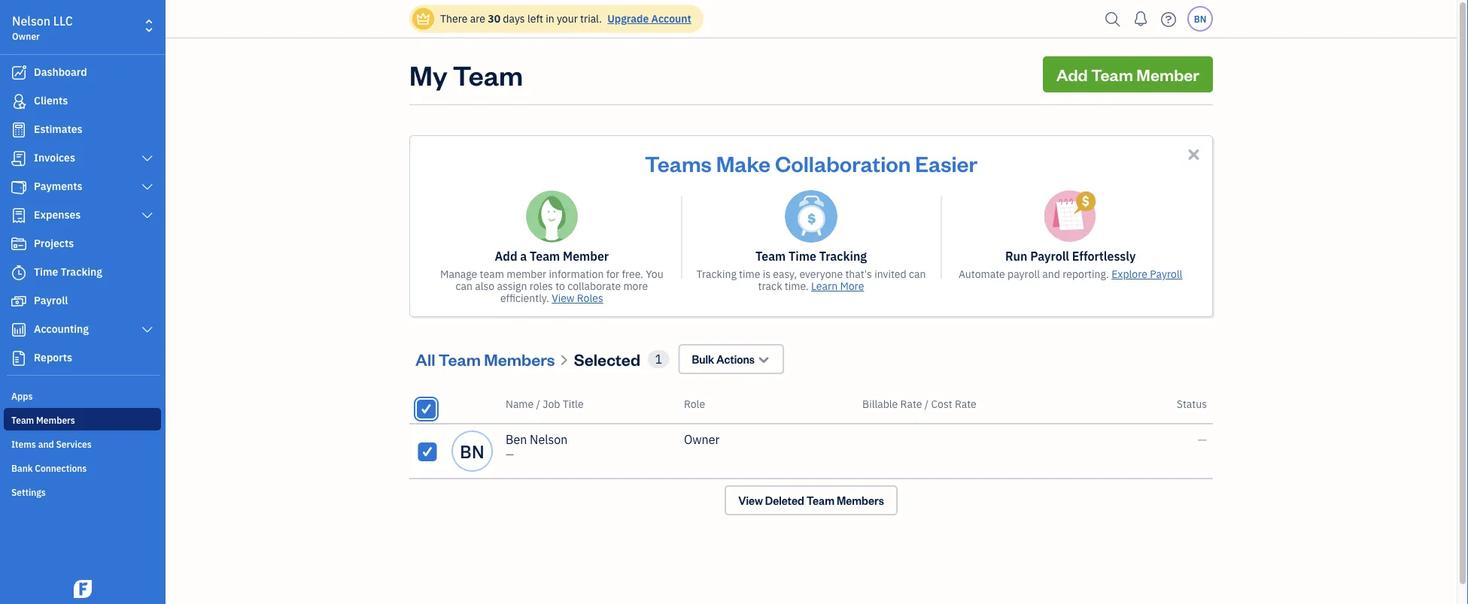 Task type: locate. For each thing, give the bounding box(es) containing it.
cost
[[931, 398, 952, 412]]

upgrade account link
[[604, 12, 691, 26]]

—
[[1198, 432, 1207, 448], [506, 448, 514, 462]]

2 rate from the left
[[955, 398, 977, 412]]

team right "a"
[[530, 249, 560, 264]]

0 horizontal spatial can
[[456, 280, 473, 293]]

items and services
[[11, 439, 92, 451]]

time inside 'main' element
[[34, 265, 58, 279]]

bank connections
[[11, 463, 87, 475]]

view
[[552, 292, 575, 306], [738, 494, 763, 508]]

30
[[488, 12, 500, 26]]

chevron large down image inside accounting link
[[140, 324, 154, 336]]

expense image
[[10, 208, 28, 223]]

1 rate from the left
[[900, 398, 922, 412]]

to
[[555, 280, 565, 293]]

0 horizontal spatial view
[[552, 292, 575, 306]]

nelson
[[12, 13, 50, 29], [530, 432, 568, 448]]

nelson right ben
[[530, 432, 568, 448]]

1 vertical spatial payroll
[[1150, 268, 1182, 281]]

and right payroll
[[1042, 268, 1060, 281]]

0 horizontal spatial payroll
[[34, 294, 68, 308]]

notifications image
[[1129, 4, 1153, 34]]

accounting
[[34, 322, 89, 336]]

/ left cost
[[925, 398, 929, 412]]

learn more
[[811, 280, 864, 293]]

go to help image
[[1157, 8, 1181, 30]]

/
[[536, 398, 540, 412], [925, 398, 929, 412]]

invoices
[[34, 151, 75, 165]]

0 vertical spatial add
[[1056, 64, 1088, 85]]

can inside tracking time is easy, everyone that's invited can track time.
[[909, 268, 926, 281]]

automate
[[959, 268, 1005, 281]]

team right all
[[439, 349, 481, 370]]

0 vertical spatial bn
[[1194, 13, 1206, 25]]

0 horizontal spatial —
[[506, 448, 514, 462]]

0 vertical spatial owner
[[12, 30, 40, 42]]

1 horizontal spatial add
[[1056, 64, 1088, 85]]

freshbooks image
[[71, 581, 95, 599]]

tracking inside tracking time is easy, everyone that's invited can track time.
[[697, 268, 737, 281]]

expenses link
[[4, 202, 161, 230]]

payroll up payroll
[[1030, 249, 1069, 264]]

payroll right "explore"
[[1150, 268, 1182, 281]]

1 horizontal spatial nelson
[[530, 432, 568, 448]]

status
[[1177, 398, 1207, 412]]

1 vertical spatial members
[[36, 415, 75, 427]]

0 vertical spatial and
[[1042, 268, 1060, 281]]

settings
[[11, 487, 46, 499]]

team members link
[[4, 409, 161, 431]]

rate right cost
[[955, 398, 977, 412]]

rate
[[900, 398, 922, 412], [955, 398, 977, 412]]

2 vertical spatial chevron large down image
[[140, 324, 154, 336]]

0 horizontal spatial time
[[34, 265, 58, 279]]

can for team time tracking
[[909, 268, 926, 281]]

there are 30 days left in your trial. upgrade account
[[440, 12, 691, 26]]

0 horizontal spatial owner
[[12, 30, 40, 42]]

tracking
[[819, 249, 867, 264], [61, 265, 102, 279], [697, 268, 737, 281]]

1 vertical spatial member
[[563, 249, 609, 264]]

0 horizontal spatial member
[[563, 249, 609, 264]]

2 vertical spatial members
[[837, 494, 884, 508]]

1 horizontal spatial payroll
[[1030, 249, 1069, 264]]

1 horizontal spatial and
[[1042, 268, 1060, 281]]

chevrondown image
[[757, 352, 771, 367]]

my team
[[409, 56, 523, 92]]

estimate image
[[10, 123, 28, 138]]

dashboard image
[[10, 65, 28, 81]]

is
[[763, 268, 771, 281]]

add for add team member
[[1056, 64, 1088, 85]]

team
[[480, 268, 504, 281]]

actions
[[716, 353, 755, 367]]

0 horizontal spatial members
[[36, 415, 75, 427]]

team down apps
[[11, 415, 34, 427]]

nelson left llc
[[12, 13, 50, 29]]

member
[[507, 268, 546, 281]]

bn right check image
[[460, 440, 485, 464]]

view left roles
[[552, 292, 575, 306]]

ben nelson —
[[506, 432, 568, 462]]

view for view deleted team members
[[738, 494, 763, 508]]

payroll
[[1030, 249, 1069, 264], [1150, 268, 1182, 281], [34, 294, 68, 308]]

tracking left time
[[697, 268, 737, 281]]

0 horizontal spatial /
[[536, 398, 540, 412]]

time tracking link
[[4, 260, 161, 287]]

and inside 'main' element
[[38, 439, 54, 451]]

2 horizontal spatial members
[[837, 494, 884, 508]]

expenses
[[34, 208, 81, 222]]

1 chevron large down image from the top
[[140, 153, 154, 165]]

can inside "manage team member information for free. you can also assign roles to collaborate more efficiently."
[[456, 280, 473, 293]]

can left also on the top left of page
[[456, 280, 473, 293]]

add for add a team member
[[495, 249, 517, 264]]

chevron large down image for accounting
[[140, 324, 154, 336]]

1 vertical spatial time
[[34, 265, 58, 279]]

1 horizontal spatial can
[[909, 268, 926, 281]]

can right invited
[[909, 268, 926, 281]]

search image
[[1101, 8, 1125, 30]]

time up "easy,"
[[789, 249, 816, 264]]

left
[[527, 12, 543, 26]]

2 horizontal spatial tracking
[[819, 249, 867, 264]]

1 horizontal spatial view
[[738, 494, 763, 508]]

— down name
[[506, 448, 514, 462]]

0 vertical spatial chevron large down image
[[140, 153, 154, 165]]

1 horizontal spatial members
[[484, 349, 555, 370]]

and inside run payroll effortlessly automate payroll and reporting. explore payroll
[[1042, 268, 1060, 281]]

bn right go to help icon
[[1194, 13, 1206, 25]]

learn
[[811, 280, 838, 293]]

payroll up accounting
[[34, 294, 68, 308]]

and
[[1042, 268, 1060, 281], [38, 439, 54, 451]]

time right timer icon on the left top of page
[[34, 265, 58, 279]]

also
[[475, 280, 495, 293]]

1 horizontal spatial rate
[[955, 398, 977, 412]]

2 chevron large down image from the top
[[140, 181, 154, 193]]

time tracking
[[34, 265, 102, 279]]

reporting.
[[1063, 268, 1109, 281]]

1 horizontal spatial /
[[925, 398, 929, 412]]

add inside button
[[1056, 64, 1088, 85]]

2 / from the left
[[925, 398, 929, 412]]

more
[[623, 280, 648, 293]]

upgrade
[[607, 12, 649, 26]]

1 vertical spatial bn
[[460, 440, 485, 464]]

a
[[520, 249, 527, 264]]

explore
[[1112, 268, 1147, 281]]

rate left cost
[[900, 398, 922, 412]]

1 horizontal spatial owner
[[684, 432, 720, 448]]

1 vertical spatial nelson
[[530, 432, 568, 448]]

time
[[789, 249, 816, 264], [34, 265, 58, 279]]

all
[[415, 349, 435, 370]]

team down 30
[[453, 56, 523, 92]]

bulk actions button
[[678, 345, 784, 375]]

1 vertical spatial add
[[495, 249, 517, 264]]

team inside add team member button
[[1091, 64, 1133, 85]]

0 horizontal spatial add
[[495, 249, 517, 264]]

1 horizontal spatial tracking
[[697, 268, 737, 281]]

0 horizontal spatial tracking
[[61, 265, 102, 279]]

you
[[646, 268, 663, 281]]

1 vertical spatial chevron large down image
[[140, 181, 154, 193]]

information
[[549, 268, 604, 281]]

easier
[[915, 149, 978, 177]]

2 vertical spatial payroll
[[34, 294, 68, 308]]

owner up dashboard image
[[12, 30, 40, 42]]

role
[[684, 398, 705, 412]]

3 chevron large down image from the top
[[140, 324, 154, 336]]

team right deleted
[[806, 494, 835, 508]]

0 horizontal spatial and
[[38, 439, 54, 451]]

member up information
[[563, 249, 609, 264]]

selected
[[574, 349, 640, 370]]

1 vertical spatial view
[[738, 494, 763, 508]]

invoices link
[[4, 145, 161, 172]]

and right the items
[[38, 439, 54, 451]]

members inside button
[[484, 349, 555, 370]]

0 vertical spatial view
[[552, 292, 575, 306]]

1 horizontal spatial bn
[[1194, 13, 1206, 25]]

1 vertical spatial and
[[38, 439, 54, 451]]

— down status
[[1198, 432, 1207, 448]]

1 horizontal spatial member
[[1137, 64, 1199, 85]]

add
[[1056, 64, 1088, 85], [495, 249, 517, 264]]

tracking up the that's
[[819, 249, 867, 264]]

manage
[[440, 268, 477, 281]]

owner down the role
[[684, 432, 720, 448]]

tracking down projects link
[[61, 265, 102, 279]]

chevron large down image inside invoices link
[[140, 153, 154, 165]]

team
[[453, 56, 523, 92], [1091, 64, 1133, 85], [530, 249, 560, 264], [755, 249, 786, 264], [439, 349, 481, 370], [11, 415, 34, 427], [806, 494, 835, 508]]

0 horizontal spatial nelson
[[12, 13, 50, 29]]

0 vertical spatial member
[[1137, 64, 1199, 85]]

0 horizontal spatial rate
[[900, 398, 922, 412]]

chevron large down image for invoices
[[140, 153, 154, 165]]

/ left the job
[[536, 398, 540, 412]]

time.
[[785, 280, 809, 293]]

crown image
[[415, 11, 431, 27]]

payroll
[[1008, 268, 1040, 281]]

member inside button
[[1137, 64, 1199, 85]]

payments link
[[4, 174, 161, 201]]

your
[[557, 12, 578, 26]]

can for add a team member
[[456, 280, 473, 293]]

view left deleted
[[738, 494, 763, 508]]

0 vertical spatial payroll
[[1030, 249, 1069, 264]]

are
[[470, 12, 485, 26]]

member down go to help icon
[[1137, 64, 1199, 85]]

0 vertical spatial nelson
[[12, 13, 50, 29]]

1 horizontal spatial time
[[789, 249, 816, 264]]

team down 'search' icon
[[1091, 64, 1133, 85]]

connections
[[35, 463, 87, 475]]

owner inside nelson llc owner
[[12, 30, 40, 42]]

account
[[651, 12, 691, 26]]

chevron large down image
[[140, 153, 154, 165], [140, 181, 154, 193], [140, 324, 154, 336]]

bulk
[[692, 353, 714, 367]]

0 vertical spatial members
[[484, 349, 555, 370]]

dashboard
[[34, 65, 87, 79]]

view roles
[[552, 292, 603, 306]]

bank connections link
[[4, 457, 161, 479]]

llc
[[53, 13, 73, 29]]

check image
[[420, 445, 434, 460]]

that's
[[845, 268, 872, 281]]

all team members
[[415, 349, 555, 370]]

clients
[[34, 94, 68, 108]]



Task type: describe. For each thing, give the bounding box(es) containing it.
teams make collaboration easier
[[645, 149, 978, 177]]

1 horizontal spatial —
[[1198, 432, 1207, 448]]

nelson llc owner
[[12, 13, 73, 42]]

report image
[[10, 351, 28, 366]]

1 / from the left
[[536, 398, 540, 412]]

easy,
[[773, 268, 797, 281]]

bn button
[[1187, 6, 1213, 32]]

my
[[409, 56, 447, 92]]

settings link
[[4, 481, 161, 503]]

make
[[716, 149, 771, 177]]

manage team member information for free. you can also assign roles to collaborate more efficiently.
[[440, 268, 663, 306]]

client image
[[10, 94, 28, 109]]

billable
[[862, 398, 898, 412]]

view deleted team members
[[738, 494, 884, 508]]

for
[[606, 268, 619, 281]]

collaborate
[[568, 280, 621, 293]]

payroll inside 'link'
[[34, 294, 68, 308]]

add a team member image
[[525, 190, 578, 243]]

main element
[[0, 0, 203, 605]]

ben
[[506, 432, 527, 448]]

money image
[[10, 294, 28, 309]]

everyone
[[799, 268, 843, 281]]

nelson inside nelson llc owner
[[12, 13, 50, 29]]

team inside the all team members button
[[439, 349, 481, 370]]

add team member button
[[1043, 56, 1213, 93]]

assign
[[497, 280, 527, 293]]

items
[[11, 439, 36, 451]]

payments
[[34, 179, 82, 193]]

billable rate / cost rate
[[862, 398, 977, 412]]

tracking inside 'main' element
[[61, 265, 102, 279]]

bn inside "dropdown button"
[[1194, 13, 1206, 25]]

add team member
[[1056, 64, 1199, 85]]

estimates
[[34, 122, 82, 136]]

reports
[[34, 351, 72, 365]]

name
[[506, 398, 534, 412]]

roles
[[577, 292, 603, 306]]

projects link
[[4, 231, 161, 258]]

invoice image
[[10, 151, 28, 166]]

members inside 'link'
[[36, 415, 75, 427]]

track
[[758, 280, 782, 293]]

bulk actions
[[692, 353, 755, 367]]

check image
[[419, 402, 433, 417]]

nelson inside ben nelson —
[[530, 432, 568, 448]]

all team members button
[[415, 348, 555, 372]]

chart image
[[10, 323, 28, 338]]

days
[[503, 12, 525, 26]]

apps link
[[4, 385, 161, 407]]

— inside ben nelson —
[[506, 448, 514, 462]]

run
[[1005, 249, 1027, 264]]

team inside team members 'link'
[[11, 415, 34, 427]]

effortlessly
[[1072, 249, 1136, 264]]

team up "is"
[[755, 249, 786, 264]]

team time tracking image
[[785, 190, 838, 243]]

projects
[[34, 237, 74, 251]]

payroll link
[[4, 288, 161, 315]]

run payroll effortlessly image
[[1044, 190, 1097, 243]]

0 horizontal spatial bn
[[460, 440, 485, 464]]

tracking time is easy, everyone that's invited can track time.
[[697, 268, 926, 293]]

in
[[546, 12, 554, 26]]

1 vertical spatial owner
[[684, 432, 720, 448]]

payment image
[[10, 180, 28, 195]]

trial.
[[580, 12, 602, 26]]

team members
[[11, 415, 75, 427]]

team inside the view deleted team members link
[[806, 494, 835, 508]]

run payroll effortlessly automate payroll and reporting. explore payroll
[[959, 249, 1182, 281]]

deleted
[[765, 494, 804, 508]]

add a team member
[[495, 249, 609, 264]]

timer image
[[10, 266, 28, 281]]

2 horizontal spatial payroll
[[1150, 268, 1182, 281]]

clients link
[[4, 88, 161, 115]]

chevron large down image
[[140, 210, 154, 222]]

items and services link
[[4, 433, 161, 455]]

name / job title
[[506, 398, 584, 412]]

estimates link
[[4, 117, 161, 144]]

bank
[[11, 463, 33, 475]]

chevron large down image for payments
[[140, 181, 154, 193]]

close image
[[1185, 146, 1202, 163]]

accounting link
[[4, 317, 161, 344]]

time
[[739, 268, 760, 281]]

project image
[[10, 237, 28, 252]]

invited
[[875, 268, 906, 281]]

more
[[840, 280, 864, 293]]

efficiently.
[[500, 292, 549, 306]]

apps
[[11, 391, 33, 403]]

view for view roles
[[552, 292, 575, 306]]

view deleted team members link
[[725, 486, 898, 516]]

job
[[543, 398, 560, 412]]

1
[[655, 352, 662, 368]]

0 vertical spatial time
[[789, 249, 816, 264]]

free.
[[622, 268, 643, 281]]

services
[[56, 439, 92, 451]]



Task type: vqa. For each thing, say whether or not it's contained in the screenshot.
Reports link
yes



